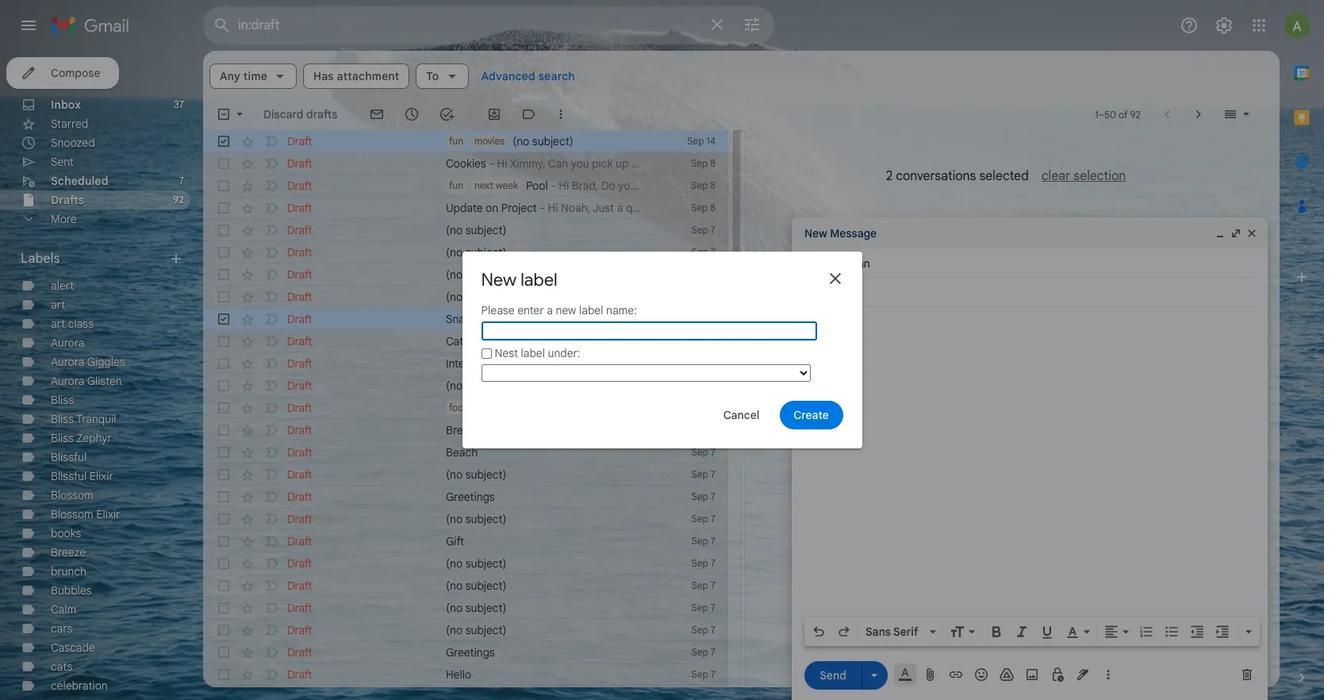 Task type: locate. For each thing, give the bounding box(es) containing it.
22 draft from the top
[[287, 601, 312, 615]]

7
[[179, 175, 184, 187], [711, 224, 716, 236], [711, 246, 716, 258], [711, 313, 716, 325], [711, 335, 716, 347], [711, 357, 716, 369], [711, 379, 716, 391], [711, 446, 716, 458], [711, 468, 716, 480], [711, 491, 716, 502], [711, 513, 716, 525], [711, 535, 716, 547], [711, 557, 716, 569], [711, 579, 716, 591], [711, 602, 716, 614], [711, 624, 716, 636], [711, 646, 716, 658], [711, 668, 716, 680]]

advanced search options image
[[737, 9, 768, 40]]

2 draft from the top
[[287, 156, 312, 171]]

cell for 14th row from the bottom of the page
[[671, 400, 729, 416]]

(no
[[513, 134, 530, 148], [446, 223, 463, 237], [446, 245, 463, 260], [446, 267, 463, 282], [446, 290, 463, 304], [446, 379, 463, 393], [446, 468, 463, 482], [446, 512, 463, 526], [446, 556, 463, 571], [446, 579, 463, 593], [446, 601, 463, 615], [446, 623, 463, 637]]

7 for 22th row from the bottom of the page
[[711, 224, 716, 236]]

subject) for 23th not important switch from the top
[[466, 623, 507, 637]]

14 draft from the top
[[287, 423, 312, 437]]

7 for 18th row from the bottom
[[711, 313, 716, 325]]

greetings
[[446, 490, 495, 504], [446, 645, 495, 660]]

fun for pool
[[449, 179, 464, 191]]

6 sep 7 from the top
[[692, 379, 716, 391]]

sep for 2nd not important switch from the top of the page
[[691, 157, 708, 169]]

search mail image
[[208, 11, 237, 40]]

24 not important switch from the top
[[264, 645, 279, 660]]

15 row from the top
[[203, 441, 729, 464]]

17 row from the top
[[203, 486, 729, 508]]

elixir
[[90, 469, 113, 483], [96, 507, 120, 521]]

1 vertical spatial greetings
[[446, 645, 495, 660]]

(no subject) for 4th not important switch from the bottom
[[446, 601, 507, 615]]

2 greetings from the top
[[446, 645, 495, 660]]

beach
[[446, 445, 478, 460]]

1 (no subject) link from the top
[[446, 222, 641, 238]]

4 (no subject) link from the top
[[446, 289, 641, 305]]

10 (no subject) link from the top
[[446, 600, 641, 616]]

2 greetings link from the top
[[446, 645, 641, 660]]

greetings up hello
[[446, 645, 495, 660]]

0 vertical spatial blissful
[[51, 450, 87, 464]]

7 for 17th row from the top of the page
[[711, 491, 716, 502]]

3 row from the top
[[203, 175, 729, 197]]

21 not important switch from the top
[[264, 578, 279, 594]]

- up next week
[[489, 156, 494, 171]]

1 blissful from the top
[[51, 450, 87, 464]]

sep 14
[[688, 135, 716, 147]]

Please enter a new label name: field
[[481, 321, 817, 341]]

(no for 20th row from the top of the page the (no subject) link
[[446, 556, 463, 571]]

on
[[486, 201, 499, 215]]

7 draft from the top
[[287, 267, 312, 282]]

draft for 15th not important switch from the top of the page
[[287, 445, 312, 460]]

blissful down blissful link
[[51, 469, 87, 483]]

0 vertical spatial art
[[51, 298, 65, 312]]

(no subject) for 18th not important switch
[[446, 512, 507, 526]]

(no subject) link for 20th row from the top of the page
[[446, 556, 641, 571]]

the
[[587, 401, 604, 415]]

7 (no subject) link from the top
[[446, 511, 641, 527]]

23 draft from the top
[[287, 623, 312, 637]]

fun down 'cookies'
[[449, 179, 464, 191]]

greetings down beach
[[446, 490, 495, 504]]

16 draft from the top
[[287, 468, 312, 482]]

blossom down blissful elixir link
[[51, 488, 93, 502]]

draft for 1st not important switch from the bottom of the page
[[287, 668, 312, 682]]

sep for 22th not important switch from the bottom
[[691, 202, 708, 214]]

0 vertical spatial greetings link
[[446, 489, 641, 505]]

19 draft from the top
[[287, 534, 312, 548]]

0 vertical spatial aurora
[[51, 336, 84, 350]]

(no subject) for 21th not important switch
[[446, 579, 507, 593]]

greetings link down beach link
[[446, 489, 641, 505]]

0 vertical spatial 8
[[711, 157, 716, 169]]

draft for tenth not important switch from the bottom of the page
[[287, 468, 312, 482]]

breakfast
[[446, 423, 494, 437]]

7 for 6th row from the top
[[711, 246, 716, 258]]

6 (no subject) link from the top
[[446, 467, 641, 483]]

label
[[521, 269, 558, 291], [579, 303, 604, 317], [521, 346, 545, 361]]

sep for 21th not important switch
[[692, 579, 709, 591]]

5 (no subject) link from the top
[[446, 378, 641, 394]]

9 draft from the top
[[287, 312, 312, 326]]

draft for 6th not important switch from the bottom of the page
[[287, 556, 312, 571]]

3 draft from the top
[[287, 179, 312, 193]]

1 vertical spatial bliss
[[51, 412, 74, 426]]

bliss up bliss tranquil link
[[51, 393, 74, 407]]

None search field
[[203, 6, 775, 44]]

13 row from the top
[[203, 397, 735, 419]]

sent link
[[51, 155, 74, 169]]

2 sep 7 from the top
[[692, 246, 716, 258]]

beach link
[[446, 444, 641, 460]]

- for pool -
[[551, 179, 556, 193]]

sep
[[688, 135, 704, 147], [691, 157, 708, 169], [691, 179, 708, 191], [691, 202, 708, 214], [692, 224, 709, 236], [692, 246, 709, 258], [692, 313, 709, 325], [692, 335, 709, 347], [692, 357, 709, 369], [692, 379, 709, 391], [692, 446, 709, 458], [692, 468, 709, 480], [692, 491, 709, 502], [692, 513, 709, 525], [692, 535, 709, 547], [692, 557, 709, 569], [692, 579, 709, 591], [692, 602, 709, 614], [692, 624, 709, 636], [692, 646, 709, 658], [692, 668, 709, 680]]

sep for 11th not important switch
[[692, 357, 709, 369]]

art class link
[[51, 317, 94, 331]]

8 (no subject) link from the top
[[446, 556, 641, 571]]

11 (no subject) link from the top
[[446, 622, 641, 638]]

add to tasks image
[[439, 106, 455, 122]]

0 vertical spatial greetings
[[446, 490, 495, 504]]

elixir down blissful elixir link
[[96, 507, 120, 521]]

(no subject) link for 4th row from the bottom
[[446, 622, 641, 638]]

1 vertical spatial blossom
[[51, 507, 93, 521]]

please
[[481, 303, 515, 317]]

20 row from the top
[[203, 552, 729, 575]]

cell right of
[[671, 400, 729, 416]]

draft for 5th not important switch from the top of the page
[[287, 223, 312, 237]]

0 vertical spatial sep 8
[[691, 157, 716, 169]]

next
[[475, 179, 493, 191]]

greetings link up hello link
[[446, 645, 641, 660]]

3 sep 8 from the top
[[691, 202, 716, 214]]

sep for 17th not important switch from the top of the page
[[692, 491, 709, 502]]

6 draft from the top
[[287, 245, 312, 260]]

art down alert
[[51, 298, 65, 312]]

7 for 8th row from the bottom
[[711, 535, 716, 547]]

7 for 24th row from the top of the page
[[711, 646, 716, 658]]

(no subject) link for 9th row from the bottom of the page
[[446, 511, 641, 527]]

(no for the (no subject) link corresponding to 15th row from the bottom
[[446, 379, 463, 393]]

2 bliss from the top
[[51, 412, 74, 426]]

25 draft from the top
[[287, 668, 312, 682]]

0 vertical spatial fun
[[449, 135, 464, 147]]

move to inbox image
[[487, 106, 503, 122]]

update
[[446, 201, 483, 215]]

7 for 16th row from the top of the page
[[711, 468, 716, 480]]

1 blossom from the top
[[51, 488, 93, 502]]

label right "new" on the left of the page
[[579, 303, 604, 317]]

enter
[[518, 303, 544, 317]]

12 sep 7 from the top
[[692, 557, 716, 569]]

clear selection
[[1042, 168, 1126, 184]]

starred link
[[51, 117, 88, 131]]

labels navigation
[[0, 51, 203, 700]]

fun for (no subject)
[[449, 135, 464, 147]]

10 draft from the top
[[287, 334, 312, 348]]

20 draft from the top
[[287, 556, 312, 571]]

4 draft from the top
[[287, 201, 312, 215]]

1 row from the top
[[203, 130, 729, 152]]

main content
[[203, 51, 1280, 700]]

13 draft from the top
[[287, 401, 312, 415]]

settings image
[[1215, 16, 1234, 35]]

blossom down blossom link
[[51, 507, 93, 521]]

art down "art" link
[[51, 317, 65, 331]]

nest label under:
[[495, 346, 581, 361]]

0 vertical spatial blossom
[[51, 488, 93, 502]]

2 vertical spatial bliss
[[51, 431, 74, 445]]

1 sep 8 from the top
[[691, 157, 716, 169]]

- right pool on the left of page
[[551, 179, 556, 193]]

books
[[51, 526, 81, 541]]

9 not important switch from the top
[[264, 311, 279, 327]]

1 draft from the top
[[287, 134, 312, 148]]

draft for 10th not important switch
[[287, 334, 312, 348]]

draft
[[287, 134, 312, 148], [287, 156, 312, 171], [287, 179, 312, 193], [287, 201, 312, 215], [287, 223, 312, 237], [287, 245, 312, 260], [287, 267, 312, 282], [287, 290, 312, 304], [287, 312, 312, 326], [287, 334, 312, 348], [287, 356, 312, 371], [287, 379, 312, 393], [287, 401, 312, 415], [287, 423, 312, 437], [287, 445, 312, 460], [287, 468, 312, 482], [287, 490, 312, 504], [287, 512, 312, 526], [287, 534, 312, 548], [287, 556, 312, 571], [287, 579, 312, 593], [287, 601, 312, 615], [287, 623, 312, 637], [287, 645, 312, 660], [287, 668, 312, 682]]

1 bliss from the top
[[51, 393, 74, 407]]

15 draft from the top
[[287, 445, 312, 460]]

fun
[[449, 135, 464, 147], [449, 179, 464, 191]]

1 8 from the top
[[711, 157, 716, 169]]

sep for 4th not important switch from the bottom
[[692, 602, 709, 614]]

-
[[489, 156, 494, 171], [551, 179, 556, 193], [540, 201, 545, 215], [485, 312, 490, 326]]

name:
[[606, 303, 637, 317]]

starred snoozed sent
[[51, 117, 95, 169]]

cookies
[[446, 156, 486, 171]]

1 vertical spatial cell
[[671, 422, 729, 438]]

1 vertical spatial aurora
[[51, 355, 84, 369]]

label up enter
[[521, 269, 558, 291]]

new label
[[481, 269, 558, 291]]

mark as unread image
[[369, 106, 385, 122]]

breeze link
[[51, 545, 86, 560]]

main menu image
[[19, 16, 38, 35]]

sugar
[[669, 401, 698, 415]]

2 (no subject) link from the top
[[446, 244, 641, 260]]

tab list
[[1280, 51, 1325, 643]]

calm
[[51, 602, 76, 617]]

2 vertical spatial label
[[521, 346, 545, 361]]

celebration
[[51, 679, 108, 693]]

2 sep 8 from the top
[[691, 179, 716, 191]]

12 row from the top
[[203, 375, 729, 397]]

sep 8 for update on project -
[[691, 202, 716, 214]]

7 for 5th row from the bottom of the page
[[711, 602, 716, 614]]

bliss
[[51, 393, 74, 407], [51, 412, 74, 426], [51, 431, 74, 445]]

aurora up bliss link
[[51, 374, 84, 388]]

more button
[[0, 210, 190, 229]]

1 fun from the top
[[449, 135, 464, 147]]

7 for second row from the bottom of the page
[[711, 668, 716, 680]]

sep 8
[[691, 157, 716, 169], [691, 179, 716, 191], [691, 202, 716, 214]]

1 aurora from the top
[[51, 336, 84, 350]]

0 vertical spatial cell
[[671, 400, 729, 416]]

(no subject)
[[513, 134, 574, 148], [446, 223, 507, 237], [446, 245, 507, 260], [446, 267, 507, 282], [446, 290, 507, 304], [446, 379, 507, 393], [446, 468, 507, 482], [446, 512, 507, 526], [446, 556, 507, 571], [446, 579, 507, 593], [446, 601, 507, 615], [446, 623, 507, 637]]

1 vertical spatial elixir
[[96, 507, 120, 521]]

24 draft from the top
[[287, 645, 312, 660]]

create button
[[780, 401, 843, 430]]

subject)
[[532, 134, 574, 148], [466, 223, 507, 237], [466, 245, 507, 260], [466, 267, 507, 282], [466, 290, 507, 304], [466, 379, 507, 393], [466, 468, 507, 482], [466, 512, 507, 526], [466, 556, 507, 571], [466, 579, 507, 593], [466, 601, 507, 615], [466, 623, 507, 637]]

25 not important switch from the top
[[264, 667, 279, 683]]

0 vertical spatial bliss
[[51, 393, 74, 407]]

greetings for greetings link related to 17th not important switch from the top of the page
[[446, 490, 495, 504]]

1 vertical spatial label
[[579, 303, 604, 317]]

(no subject) for 19th not important switch from the bottom of the page
[[446, 267, 507, 282]]

row
[[203, 130, 729, 152], [203, 152, 729, 175], [203, 175, 729, 197], [203, 197, 729, 219], [203, 219, 729, 241], [203, 241, 729, 264], [203, 264, 729, 286], [203, 286, 729, 308], [203, 308, 729, 330], [203, 330, 729, 352], [203, 352, 729, 375], [203, 375, 729, 397], [203, 397, 735, 419], [203, 419, 729, 441], [203, 441, 729, 464], [203, 464, 729, 486], [203, 486, 729, 508], [203, 508, 729, 530], [203, 530, 729, 552], [203, 552, 729, 575], [203, 575, 729, 597], [203, 597, 729, 619], [203, 619, 729, 641], [203, 641, 729, 664], [203, 664, 729, 686], [203, 686, 729, 700]]

cell
[[671, 400, 729, 416], [671, 422, 729, 438]]

3 sep 7 from the top
[[692, 313, 716, 325]]

draft for 21th not important switch
[[287, 579, 312, 593]]

16 sep 7 from the top
[[692, 646, 716, 658]]

not important switch
[[264, 133, 279, 149], [264, 156, 279, 171], [264, 178, 279, 194], [264, 200, 279, 216], [264, 222, 279, 238], [264, 244, 279, 260], [264, 267, 279, 283], [264, 289, 279, 305], [264, 311, 279, 327], [264, 333, 279, 349], [264, 356, 279, 371], [264, 378, 279, 394], [264, 400, 279, 416], [264, 422, 279, 438], [264, 444, 279, 460], [264, 467, 279, 483], [264, 489, 279, 505], [264, 511, 279, 527], [264, 533, 279, 549], [264, 556, 279, 571], [264, 578, 279, 594], [264, 600, 279, 616], [264, 622, 279, 638], [264, 645, 279, 660], [264, 667, 279, 683]]

has
[[314, 69, 334, 83]]

4 row from the top
[[203, 197, 729, 219]]

draft for 14th not important switch from the bottom
[[287, 379, 312, 393]]

cars link
[[51, 622, 72, 636]]

new label heading
[[481, 269, 558, 291]]

cell down the sugar
[[671, 422, 729, 438]]

(no subject) for 23th not important switch from the top
[[446, 623, 507, 637]]

2 vertical spatial sep 8
[[691, 202, 716, 214]]

blossom
[[51, 488, 93, 502], [51, 507, 93, 521]]

draft for second not important switch from the bottom
[[287, 645, 312, 660]]

sep for 5th not important switch from the top of the page
[[692, 224, 709, 236]]

week
[[496, 179, 518, 191]]

18 row from the top
[[203, 508, 729, 530]]

11 draft from the top
[[287, 356, 312, 371]]

(no subject) link for 15th row from the bottom
[[446, 378, 641, 394]]

breakfast link
[[446, 422, 641, 438]]

draft for 14th not important switch from the top
[[287, 423, 312, 437]]

aurora down the art class link
[[51, 336, 84, 350]]

8
[[711, 157, 716, 169], [711, 179, 716, 191], [711, 202, 716, 214]]

2 art from the top
[[51, 317, 65, 331]]

7 for 17th row from the bottom
[[711, 335, 716, 347]]

1 vertical spatial 8
[[711, 179, 716, 191]]

1 vertical spatial sep 8
[[691, 179, 716, 191]]

1 vertical spatial blissful
[[51, 469, 87, 483]]

draft for 9th not important switch from the top of the page
[[287, 312, 312, 326]]

blissful link
[[51, 450, 87, 464]]

aurora link
[[51, 336, 84, 350]]

3 8 from the top
[[711, 202, 716, 214]]

1 vertical spatial greetings link
[[446, 645, 641, 660]]

elixir up blossom link
[[90, 469, 113, 483]]

draft for 25th not important switch from the bottom of the page
[[287, 134, 312, 148]]

conversations
[[896, 168, 977, 184]]

fun up 'cookies'
[[449, 135, 464, 147]]

7 row from the top
[[203, 264, 729, 286]]

12 draft from the top
[[287, 379, 312, 393]]

(no for the (no subject) link related to 19th row from the bottom of the page
[[446, 290, 463, 304]]

12 not important switch from the top
[[264, 378, 279, 394]]

interview link
[[446, 356, 641, 371]]

sep for second not important switch from the bottom
[[692, 646, 709, 658]]

15 sep 7 from the top
[[692, 624, 716, 636]]

9 (no subject) link from the top
[[446, 578, 641, 594]]

inbox
[[51, 98, 81, 112]]

0 vertical spatial label
[[521, 269, 558, 291]]

snoozed
[[51, 136, 95, 150]]

bliss up blissful link
[[51, 431, 74, 445]]

label right nest
[[521, 346, 545, 361]]

5 draft from the top
[[287, 223, 312, 237]]

draft for 4th not important switch from the bottom
[[287, 601, 312, 615]]

subject) for 6th not important switch from the bottom of the page
[[466, 556, 507, 571]]

aurora
[[51, 336, 84, 350], [51, 355, 84, 369], [51, 374, 84, 388]]

2 vertical spatial 8
[[711, 202, 716, 214]]

(no subject) for 20th not important switch from the bottom of the page
[[446, 245, 507, 260]]

did the shipment of sugar arrive?
[[567, 401, 735, 415]]

(no for the (no subject) link corresponding to 21th row from the top of the page
[[446, 579, 463, 593]]

(no for 22th row from the bottom of the page's the (no subject) link
[[446, 223, 463, 237]]

7 sep 7 from the top
[[692, 446, 716, 458]]

sep for 18th not important switch
[[692, 513, 709, 525]]

1 vertical spatial art
[[51, 317, 65, 331]]

- down pool -
[[540, 201, 545, 215]]

blissful down bliss zephyr link
[[51, 450, 87, 464]]

cats
[[446, 334, 469, 348]]

subject) for 19th not important switch from the bottom of the page
[[466, 267, 507, 282]]

- right snacks
[[485, 312, 490, 326]]

sep for 25th not important switch from the bottom of the page
[[688, 135, 704, 147]]

greetings link for 17th not important switch from the top of the page
[[446, 489, 641, 505]]

bliss down bliss link
[[51, 412, 74, 426]]

aurora down aurora link
[[51, 355, 84, 369]]

(no subject) link for 16th row from the top of the page
[[446, 467, 641, 483]]

4 not important switch from the top
[[264, 200, 279, 216]]

1 cell from the top
[[671, 400, 729, 416]]

2 vertical spatial aurora
[[51, 374, 84, 388]]

subject) for 21th not important switch
[[466, 579, 507, 593]]

1 vertical spatial fun
[[449, 179, 464, 191]]

14 sep 7 from the top
[[692, 602, 716, 614]]



Task type: vqa. For each thing, say whether or not it's contained in the screenshot.
COMPLETED
no



Task type: describe. For each thing, give the bounding box(es) containing it.
13 sep 7 from the top
[[692, 579, 716, 591]]

6 row from the top
[[203, 241, 729, 264]]

7 for 15th row from the top of the page
[[711, 446, 716, 458]]

selection
[[1074, 168, 1126, 184]]

new
[[481, 269, 517, 291]]

(no subject) for 14th not important switch from the bottom
[[446, 379, 507, 393]]

9 sep 7 from the top
[[692, 491, 716, 502]]

19 row from the top
[[203, 530, 729, 552]]

draft for 2nd not important switch from the top of the page
[[287, 156, 312, 171]]

has attachment
[[314, 69, 400, 83]]

draft for 19th not important switch from the bottom of the page
[[287, 267, 312, 282]]

- for cookies -
[[489, 156, 494, 171]]

art link
[[51, 298, 65, 312]]

92
[[173, 194, 184, 206]]

bliss link
[[51, 393, 74, 407]]

(no for 20th row from the bottom's the (no subject) link
[[446, 267, 463, 282]]

(no for 9th row from the bottom of the page's the (no subject) link
[[446, 512, 463, 526]]

8 for cookies -
[[711, 157, 716, 169]]

draft for 18th not important switch
[[287, 512, 312, 526]]

hello
[[446, 668, 472, 682]]

bubbles
[[51, 583, 92, 598]]

label for new label
[[521, 269, 558, 291]]

pool
[[526, 179, 548, 193]]

2 aurora from the top
[[51, 355, 84, 369]]

advanced search button
[[475, 62, 582, 90]]

7 for 21th row from the top of the page
[[711, 579, 716, 591]]

0 vertical spatial elixir
[[90, 469, 113, 483]]

sep for 14th not important switch from the bottom
[[692, 379, 709, 391]]

a
[[547, 303, 553, 317]]

draft for 23th not important switch from the top
[[287, 623, 312, 637]]

label for nest label under:
[[521, 346, 545, 361]]

(no subject) link for 6th row from the top
[[446, 244, 641, 260]]

inbox link
[[51, 98, 81, 112]]

21 row from the top
[[203, 575, 729, 597]]

greetings for greetings link for second not important switch from the bottom
[[446, 645, 495, 660]]

37
[[174, 98, 184, 110]]

sep for 10th not important switch
[[692, 335, 709, 347]]

arrive?
[[701, 401, 735, 415]]

3 bliss from the top
[[51, 431, 74, 445]]

labels heading
[[21, 251, 168, 267]]

blissful elixir link
[[51, 469, 113, 483]]

draft for 18th not important switch from the bottom of the page
[[287, 290, 312, 304]]

1 not important switch from the top
[[264, 133, 279, 149]]

sep for 15th not important switch from the top of the page
[[692, 446, 709, 458]]

sep for 23th not important switch from the top
[[692, 624, 709, 636]]

bliss zephyr link
[[51, 431, 112, 445]]

(no subject) for 18th not important switch from the bottom of the page
[[446, 290, 507, 304]]

snacks -
[[446, 312, 493, 326]]

older image
[[1191, 106, 1207, 122]]

alert link
[[51, 279, 74, 293]]

subject) for 18th not important switch from the bottom of the page
[[466, 290, 507, 304]]

interview
[[446, 356, 492, 371]]

draft for 20th not important switch from the bottom of the page
[[287, 245, 312, 260]]

draft for 3rd not important switch from the top of the page
[[287, 179, 312, 193]]

16 not important switch from the top
[[264, 467, 279, 483]]

5 row from the top
[[203, 219, 729, 241]]

aurora giggles link
[[51, 355, 125, 369]]

7 not important switch from the top
[[264, 267, 279, 283]]

more
[[51, 212, 77, 226]]

advanced
[[481, 69, 536, 83]]

aurora glisten link
[[51, 374, 122, 388]]

11 row from the top
[[203, 352, 729, 375]]

17 sep 7 from the top
[[692, 668, 716, 680]]

has attachment button
[[303, 63, 410, 89]]

scheduled link
[[51, 174, 108, 188]]

7 for 15th row from the bottom
[[711, 379, 716, 391]]

2 not important switch from the top
[[264, 156, 279, 171]]

8 sep 7 from the top
[[692, 468, 716, 480]]

25 row from the top
[[203, 664, 729, 686]]

16 row from the top
[[203, 464, 729, 486]]

cars
[[51, 622, 72, 636]]

draft for 13th not important switch from the bottom
[[287, 401, 312, 415]]

13 not important switch from the top
[[264, 400, 279, 416]]

22 row from the top
[[203, 597, 729, 619]]

3 not important switch from the top
[[264, 178, 279, 194]]

10 sep 7 from the top
[[692, 513, 716, 525]]

26 row from the top
[[203, 686, 729, 700]]

blossom elixir link
[[51, 507, 120, 521]]

23 row from the top
[[203, 619, 729, 641]]

5 sep 7 from the top
[[692, 357, 716, 369]]

clear search image
[[702, 9, 733, 40]]

2 blossom from the top
[[51, 507, 93, 521]]

7 for 9th row from the bottom of the page
[[711, 513, 716, 525]]

main content containing 2 conversations selected
[[203, 51, 1280, 700]]

did
[[567, 401, 584, 415]]

pool -
[[526, 179, 559, 193]]

brunch link
[[51, 564, 87, 579]]

Nest label under: checkbox
[[481, 348, 492, 359]]

(no subject) for 5th not important switch from the top of the page
[[446, 223, 507, 237]]

toggle split pane mode image
[[1223, 106, 1239, 122]]

15 not important switch from the top
[[264, 444, 279, 460]]

11 not important switch from the top
[[264, 356, 279, 371]]

update on project -
[[446, 201, 548, 215]]

2 blissful from the top
[[51, 469, 87, 483]]

clear
[[1042, 168, 1071, 184]]

(no subject) link for 21th row from the top of the page
[[446, 578, 641, 594]]

23 not important switch from the top
[[264, 622, 279, 638]]

drafts
[[51, 193, 84, 207]]

shipment
[[606, 401, 653, 415]]

10 row from the top
[[203, 330, 729, 352]]

giggles
[[87, 355, 125, 369]]

selected
[[980, 168, 1029, 184]]

snoozed link
[[51, 136, 95, 150]]

2
[[886, 168, 893, 184]]

movies
[[475, 135, 505, 147]]

cats
[[51, 660, 72, 674]]

alert
[[51, 279, 74, 293]]

advanced search
[[481, 69, 575, 83]]

7 for 20th row from the top of the page
[[711, 557, 716, 569]]

2 conversations selected
[[886, 168, 1029, 184]]

1 sep 7 from the top
[[692, 224, 716, 236]]

support image
[[1180, 16, 1199, 35]]

labels
[[21, 251, 60, 267]]

cancel
[[724, 408, 760, 422]]

(no for the (no subject) link associated with 5th row from the bottom of the page
[[446, 601, 463, 615]]

- for snacks -
[[485, 312, 490, 326]]

1 art from the top
[[51, 298, 65, 312]]

sep 8 for cookies -
[[691, 157, 716, 169]]

7 inside labels navigation
[[179, 175, 184, 187]]

of
[[656, 401, 666, 415]]

9 row from the top
[[203, 308, 729, 330]]

18 not important switch from the top
[[264, 511, 279, 527]]

draft for 19th not important switch
[[287, 534, 312, 548]]

8 not important switch from the top
[[264, 289, 279, 305]]

gift link
[[446, 533, 641, 549]]

sep for 1st not important switch from the bottom of the page
[[692, 668, 709, 680]]

project
[[501, 201, 537, 215]]

new label alert dialog
[[462, 252, 862, 449]]

3 aurora from the top
[[51, 374, 84, 388]]

7 for 11th row from the top of the page
[[711, 357, 716, 369]]

sep for 9th not important switch from the top of the page
[[692, 313, 709, 325]]

(no subject) for 6th not important switch from the bottom of the page
[[446, 556, 507, 571]]

2 8 from the top
[[711, 179, 716, 191]]

bubbles link
[[51, 583, 92, 598]]

14
[[707, 135, 716, 147]]

breeze
[[51, 545, 86, 560]]

(no subject) link for 20th row from the bottom
[[446, 267, 641, 283]]

new
[[556, 303, 577, 317]]

bliss tranquil link
[[51, 412, 116, 426]]

clear selection link
[[1029, 168, 1126, 184]]

14 not important switch from the top
[[264, 422, 279, 438]]

14 row from the top
[[203, 419, 729, 441]]

8 for update on project -
[[711, 202, 716, 214]]

2 row from the top
[[203, 152, 729, 175]]

search
[[539, 69, 575, 83]]

cascade
[[51, 641, 95, 655]]

sep for 3rd not important switch from the top of the page
[[691, 179, 708, 191]]

brunch
[[51, 564, 87, 579]]

subject) for 18th not important switch
[[466, 512, 507, 526]]

(no subject) for tenth not important switch from the bottom of the page
[[446, 468, 507, 482]]

sep for tenth not important switch from the bottom of the page
[[692, 468, 709, 480]]

zephyr
[[77, 431, 112, 445]]

(no subject) link for 19th row from the bottom of the page
[[446, 289, 641, 305]]

8 row from the top
[[203, 286, 729, 308]]

22 not important switch from the top
[[264, 600, 279, 616]]

sep for 19th not important switch
[[692, 535, 709, 547]]

17 not important switch from the top
[[264, 489, 279, 505]]

compose button
[[6, 57, 119, 89]]

class
[[68, 317, 94, 331]]

(no for the (no subject) link corresponding to 6th row from the top
[[446, 245, 463, 260]]

celebration link
[[51, 679, 108, 693]]

subject) for 14th not important switch from the bottom
[[466, 379, 507, 393]]

attachment
[[337, 69, 400, 83]]

subject) for 20th not important switch from the bottom of the page
[[466, 245, 507, 260]]

nest
[[495, 346, 518, 361]]

subject) for 5th not important switch from the top of the page
[[466, 223, 507, 237]]

greetings link for second not important switch from the bottom
[[446, 645, 641, 660]]

cats link
[[446, 333, 641, 349]]

5 not important switch from the top
[[264, 222, 279, 238]]

please enter a new label name:
[[481, 303, 637, 317]]

(no subject) link for 22th row from the bottom of the page
[[446, 222, 641, 238]]

(no for the (no subject) link for 16th row from the top of the page
[[446, 468, 463, 482]]

drafts link
[[51, 193, 84, 207]]

sep for 20th not important switch from the bottom of the page
[[692, 246, 709, 258]]

subject) for 4th not important switch from the bottom
[[466, 601, 507, 615]]

24 row from the top
[[203, 641, 729, 664]]

tranquil
[[76, 412, 116, 426]]

10 not important switch from the top
[[264, 333, 279, 349]]

4 sep 7 from the top
[[692, 335, 716, 347]]

scheduled
[[51, 174, 108, 188]]

19 not important switch from the top
[[264, 533, 279, 549]]

under:
[[548, 346, 581, 361]]

glisten
[[87, 374, 122, 388]]

draft for 22th not important switch from the bottom
[[287, 201, 312, 215]]

draft for 11th not important switch
[[287, 356, 312, 371]]

blossom link
[[51, 488, 93, 502]]

cascade link
[[51, 641, 95, 655]]

snooze image
[[404, 106, 420, 122]]

20 not important switch from the top
[[264, 556, 279, 571]]

11 sep 7 from the top
[[692, 535, 716, 547]]

gift
[[446, 534, 464, 548]]

alert art art class aurora aurora giggles aurora glisten bliss bliss tranquil bliss zephyr blissful blissful elixir blossom blossom elixir books breeze brunch bubbles calm cars cascade cats celebration
[[51, 279, 125, 693]]

6 not important switch from the top
[[264, 244, 279, 260]]

starred
[[51, 117, 88, 131]]

7 for 4th row from the bottom
[[711, 624, 716, 636]]



